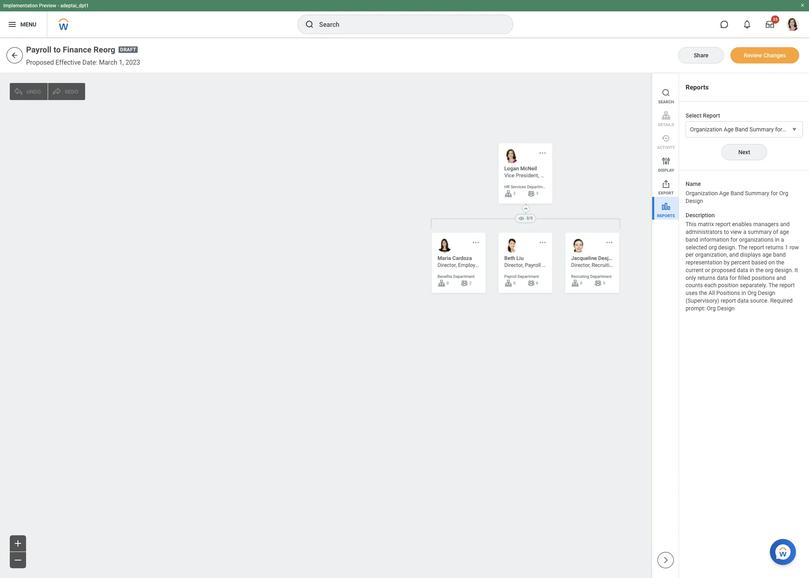 Task type: describe. For each thing, give the bounding box(es) containing it.
positions
[[752, 275, 775, 281]]

contact card matrix manager image for recruiting
[[594, 280, 602, 288]]

notifications large image
[[743, 20, 751, 29]]

0 vertical spatial org
[[709, 244, 717, 251]]

payroll to finance reorg
[[26, 45, 115, 55]]

search
[[658, 100, 674, 104]]

proposed
[[712, 267, 736, 274]]

beth
[[504, 256, 515, 262]]

0 vertical spatial data
[[737, 267, 748, 274]]

0 horizontal spatial returns
[[698, 275, 716, 281]]

filled
[[738, 275, 750, 281]]

share button
[[678, 47, 724, 64]]

hr services department
[[504, 185, 548, 189]]

2
[[469, 281, 472, 286]]

undo r image
[[52, 87, 62, 97]]

mcneil
[[520, 166, 537, 172]]

1 horizontal spatial design
[[717, 305, 735, 312]]

enables
[[732, 221, 752, 228]]

chevron up small image
[[523, 206, 529, 212]]

preview
[[39, 3, 56, 9]]

payroll for payroll department
[[504, 275, 517, 279]]

justify image
[[7, 20, 17, 29]]

report down positions
[[721, 298, 736, 304]]

1,
[[119, 59, 124, 66]]

menu containing search
[[652, 73, 679, 220]]

0 vertical spatial and
[[780, 221, 790, 228]]

organization
[[686, 190, 718, 197]]

representation
[[686, 260, 722, 266]]

cardoza
[[452, 256, 472, 262]]

0 vertical spatial reports
[[686, 84, 709, 91]]

report up required
[[780, 283, 795, 289]]

operations
[[542, 263, 568, 269]]

design inside name organization age band summary for org design
[[686, 198, 703, 205]]

review
[[744, 52, 762, 59]]

current
[[686, 267, 704, 274]]

draft
[[120, 47, 136, 53]]

0 vertical spatial band
[[686, 237, 698, 243]]

source.
[[750, 298, 769, 304]]

benefits department
[[438, 275, 475, 279]]

0 horizontal spatial recruiting
[[571, 275, 589, 279]]

prompt:
[[686, 305, 706, 312]]

department for jacqueline desjardins director, recruiting services
[[590, 275, 612, 279]]

chevron right image
[[661, 557, 670, 565]]

1 horizontal spatial a
[[781, 237, 784, 243]]

payroll department
[[504, 275, 539, 279]]

0 horizontal spatial a
[[743, 229, 746, 236]]

director, for maria
[[438, 263, 457, 269]]

jacqueline desjardins director, recruiting services
[[571, 256, 637, 269]]

0 vertical spatial to
[[53, 45, 61, 55]]

1 horizontal spatial the
[[769, 283, 778, 289]]

minus image
[[13, 556, 23, 566]]

activity
[[657, 145, 675, 150]]

0 for beth liu director, payroll operations
[[513, 281, 516, 286]]

report
[[703, 113, 720, 119]]

only
[[686, 275, 696, 281]]

display
[[658, 168, 674, 173]]

(supervisory)
[[686, 298, 719, 304]]

2 horizontal spatial design
[[758, 290, 775, 297]]

1 vertical spatial and
[[729, 252, 739, 259]]

required
[[770, 298, 793, 304]]

reorg
[[94, 45, 115, 55]]

33
[[773, 17, 778, 22]]

each
[[704, 283, 717, 289]]

view
[[731, 229, 742, 236]]

matrix
[[698, 221, 714, 228]]

0 vertical spatial services
[[511, 185, 526, 189]]

implementation preview -   adeptai_dpt1
[[3, 3, 89, 9]]

resources
[[559, 173, 584, 179]]

band
[[731, 190, 744, 197]]

1 vertical spatial org
[[765, 267, 774, 274]]

redo
[[65, 89, 78, 95]]

director, for jacqueline
[[571, 263, 590, 269]]

menu
[[20, 21, 36, 28]]

select
[[686, 113, 702, 119]]

per
[[686, 252, 694, 259]]

or
[[705, 267, 710, 274]]

maria
[[438, 256, 451, 262]]

5
[[603, 281, 605, 286]]

2 vertical spatial for
[[730, 275, 737, 281]]

by
[[724, 260, 730, 266]]

all
[[709, 290, 715, 297]]

payroll inside beth liu director, payroll operations
[[525, 263, 541, 269]]

hr
[[504, 185, 510, 189]]

employee
[[458, 263, 481, 269]]

1 3 from the left
[[513, 192, 516, 196]]

organization,
[[695, 252, 728, 259]]

0 horizontal spatial org
[[707, 305, 716, 312]]

contact card matrix manager image for payroll
[[527, 280, 535, 288]]

-
[[58, 3, 59, 9]]

1 vertical spatial design.
[[775, 267, 793, 274]]

proposed effective date: march 1, 2023
[[26, 59, 140, 66]]

arrow left image
[[11, 51, 19, 59]]

summary
[[745, 190, 769, 197]]

president,
[[516, 173, 539, 179]]

0 horizontal spatial benefits
[[438, 275, 452, 279]]

changes
[[764, 52, 786, 59]]

this
[[686, 221, 697, 228]]

date:
[[82, 59, 97, 66]]

selected
[[686, 244, 707, 251]]

undo button
[[10, 83, 48, 100]]

displays
[[740, 252, 761, 259]]

visible image
[[518, 216, 525, 222]]

3/3
[[527, 217, 533, 221]]

1 horizontal spatial band
[[773, 252, 786, 259]]

organizations
[[739, 237, 774, 243]]

related actions image for desjardins
[[605, 239, 614, 247]]

select report
[[686, 113, 720, 119]]

services inside jacqueline desjardins director, recruiting services
[[617, 263, 637, 269]]

on
[[769, 260, 775, 266]]

uses
[[686, 290, 698, 297]]

recruiting inside jacqueline desjardins director, recruiting services
[[592, 263, 615, 269]]

1
[[785, 244, 788, 251]]

1 horizontal spatial age
[[780, 229, 789, 236]]

export
[[659, 191, 674, 196]]

department for maria cardoza director, employee benefits
[[453, 275, 475, 279]]

beth liu director, payroll operations
[[504, 256, 568, 269]]

plus image
[[13, 539, 23, 549]]

undo l image
[[13, 87, 23, 97]]

share
[[694, 52, 709, 59]]

1 vertical spatial data
[[717, 275, 728, 281]]

33 button
[[761, 15, 779, 33]]

1 vertical spatial org
[[748, 290, 757, 297]]

0 vertical spatial the
[[738, 244, 748, 251]]

department for beth liu director, payroll operations
[[518, 275, 539, 279]]



Task type: vqa. For each thing, say whether or not it's contained in the screenshot.
table icon
no



Task type: locate. For each thing, give the bounding box(es) containing it.
1 vertical spatial the
[[769, 283, 778, 289]]

design. left it
[[775, 267, 793, 274]]

of
[[773, 229, 778, 236]]

related actions image
[[472, 239, 480, 247], [605, 239, 614, 247]]

design. down information
[[718, 244, 737, 251]]

1 vertical spatial design
[[758, 290, 775, 297]]

0
[[447, 281, 449, 286], [513, 281, 516, 286], [580, 281, 582, 286]]

0 horizontal spatial design
[[686, 198, 703, 205]]

0 vertical spatial benefits
[[482, 263, 501, 269]]

1 horizontal spatial benefits
[[482, 263, 501, 269]]

department up 5
[[590, 275, 612, 279]]

0 horizontal spatial reports
[[657, 214, 675, 218]]

2 horizontal spatial payroll
[[525, 263, 541, 269]]

reports down export
[[657, 214, 675, 218]]

0 down benefits department
[[447, 281, 449, 286]]

positions
[[717, 290, 740, 297]]

1 vertical spatial benefits
[[438, 275, 452, 279]]

0 horizontal spatial services
[[511, 185, 526, 189]]

1 horizontal spatial payroll
[[504, 275, 517, 279]]

0 vertical spatial payroll
[[26, 45, 51, 55]]

managers
[[753, 221, 779, 228]]

1 vertical spatial related actions image
[[539, 239, 547, 247]]

org down on on the top of the page
[[765, 267, 774, 274]]

2 vertical spatial the
[[699, 290, 707, 297]]

2 related actions image from the left
[[605, 239, 614, 247]]

department down "president,"
[[527, 185, 548, 189]]

0 horizontal spatial 3
[[513, 192, 516, 196]]

org chart image down the "payroll department"
[[504, 280, 513, 288]]

1 contact card matrix manager image from the top
[[527, 190, 535, 198]]

for inside name organization age band summary for org design
[[771, 190, 778, 197]]

0 vertical spatial the
[[776, 260, 784, 266]]

human
[[541, 173, 558, 179]]

director, inside maria cardoza director, employee benefits
[[438, 263, 457, 269]]

org chart image
[[504, 190, 513, 198], [438, 280, 446, 288], [504, 280, 513, 288]]

logan mcneil vice president, human resources
[[504, 166, 584, 179]]

next button
[[722, 144, 767, 161]]

review changes button
[[731, 47, 799, 64]]

design down organization
[[686, 198, 703, 205]]

description this matrix report enables managers and administrators to view a summary of age band information for organizations in a selected org design. the report returns 1 row per organization, and displays age band representation by percent based on the current or proposed data in the org design. it only returns data for filled positions and counts each position separately. the report uses the all positions in org design (supervisory) report data source. required prompt: org design
[[686, 212, 799, 312]]

reports up select
[[686, 84, 709, 91]]

to inside description this matrix report enables managers and administrators to view a summary of age band information for organizations in a selected org design. the report returns 1 row per organization, and displays age band representation by percent based on the current or proposed data in the org design. it only returns data for filled positions and counts each position separately. the report uses the all positions in org design (supervisory) report data source. required prompt: org design
[[724, 229, 729, 236]]

finance
[[63, 45, 92, 55]]

0 for maria cardoza director, employee benefits
[[447, 281, 449, 286]]

1 horizontal spatial in
[[750, 267, 754, 274]]

2 horizontal spatial 0
[[580, 281, 582, 286]]

1 contact card matrix manager image from the left
[[460, 280, 469, 288]]

0 horizontal spatial contact card matrix manager image
[[460, 280, 469, 288]]

1 horizontal spatial design.
[[775, 267, 793, 274]]

1 horizontal spatial reports
[[686, 84, 709, 91]]

director, down maria
[[438, 263, 457, 269]]

age
[[780, 229, 789, 236], [762, 252, 772, 259]]

0 vertical spatial a
[[743, 229, 746, 236]]

1 horizontal spatial director,
[[504, 263, 524, 269]]

inbox large image
[[766, 20, 774, 29]]

2 horizontal spatial the
[[776, 260, 784, 266]]

returns left 1 at top right
[[766, 244, 784, 251]]

department up 6
[[518, 275, 539, 279]]

design up 'source.'
[[758, 290, 775, 297]]

recruiting up org chart image
[[571, 275, 589, 279]]

1 related actions image from the left
[[472, 239, 480, 247]]

desjardins
[[598, 256, 623, 262]]

benefits right "employee"
[[482, 263, 501, 269]]

org chart image for vice president, human resources
[[504, 190, 513, 198]]

Search Workday  search field
[[319, 15, 496, 33]]

and right positions
[[777, 275, 786, 281]]

director, for beth
[[504, 263, 524, 269]]

org chart image for director, employee benefits
[[438, 280, 446, 288]]

caret down image
[[790, 126, 799, 134]]

0 vertical spatial related actions image
[[539, 149, 547, 157]]

position
[[718, 283, 739, 289]]

2023
[[126, 59, 140, 66]]

counts
[[686, 283, 703, 289]]

contact card matrix manager image left the 2
[[460, 280, 469, 288]]

0 horizontal spatial director,
[[438, 263, 457, 269]]

1 horizontal spatial to
[[724, 229, 729, 236]]

menu banner
[[0, 0, 809, 37]]

0 horizontal spatial age
[[762, 252, 772, 259]]

for down view
[[731, 237, 738, 243]]

1 horizontal spatial the
[[756, 267, 764, 274]]

in down separately.
[[742, 290, 746, 297]]

to
[[53, 45, 61, 55], [724, 229, 729, 236]]

department up the 2
[[453, 275, 475, 279]]

close environment banner image
[[800, 3, 805, 8]]

design
[[686, 198, 703, 205], [758, 290, 775, 297], [717, 305, 735, 312]]

1 vertical spatial the
[[756, 267, 764, 274]]

0 horizontal spatial design.
[[718, 244, 737, 251]]

contact card matrix manager image for president,
[[527, 190, 535, 198]]

1 vertical spatial contact card matrix manager image
[[527, 280, 535, 288]]

contact card matrix manager image left 5
[[594, 280, 602, 288]]

payroll for payroll to finance reorg
[[26, 45, 51, 55]]

2 contact card matrix manager image from the top
[[527, 280, 535, 288]]

the
[[776, 260, 784, 266], [756, 267, 764, 274], [699, 290, 707, 297]]

undo
[[26, 89, 41, 95]]

director, inside beth liu director, payroll operations
[[504, 263, 524, 269]]

to up effective
[[53, 45, 61, 55]]

and up percent
[[729, 252, 739, 259]]

design down positions
[[717, 305, 735, 312]]

2 horizontal spatial org
[[779, 190, 788, 197]]

effective
[[56, 59, 81, 66]]

0 horizontal spatial the
[[738, 244, 748, 251]]

1 vertical spatial returns
[[698, 275, 716, 281]]

0 horizontal spatial related actions image
[[472, 239, 480, 247]]

1 related actions image from the top
[[539, 149, 547, 157]]

org chart image for director, payroll operations
[[504, 280, 513, 288]]

2 related actions image from the top
[[539, 239, 547, 247]]

a
[[743, 229, 746, 236], [781, 237, 784, 243]]

the
[[738, 244, 748, 251], [769, 283, 778, 289]]

2 vertical spatial in
[[742, 290, 746, 297]]

returns down or
[[698, 275, 716, 281]]

recruiting down desjardins
[[592, 263, 615, 269]]

services down desjardins
[[617, 263, 637, 269]]

related actions image for cardoza
[[472, 239, 480, 247]]

1 horizontal spatial org
[[765, 267, 774, 274]]

2 vertical spatial and
[[777, 275, 786, 281]]

0 vertical spatial design
[[686, 198, 703, 205]]

the up (supervisory)
[[699, 290, 707, 297]]

1 vertical spatial recruiting
[[571, 275, 589, 279]]

separately.
[[740, 283, 767, 289]]

the right on on the top of the page
[[776, 260, 784, 266]]

director, down jacqueline
[[571, 263, 590, 269]]

0 horizontal spatial in
[[742, 290, 746, 297]]

2 vertical spatial payroll
[[504, 275, 517, 279]]

redo button
[[48, 83, 85, 100]]

2 horizontal spatial in
[[775, 237, 780, 243]]

adeptai_dpt1
[[60, 3, 89, 9]]

org down (supervisory)
[[707, 305, 716, 312]]

1 director, from the left
[[438, 263, 457, 269]]

recruiting department
[[571, 275, 612, 279]]

profile logan mcneil image
[[786, 18, 799, 33]]

1 vertical spatial for
[[731, 237, 738, 243]]

department
[[527, 185, 548, 189], [453, 275, 475, 279], [518, 275, 539, 279], [590, 275, 612, 279]]

to left view
[[724, 229, 729, 236]]

benefits inside maria cardoza director, employee benefits
[[482, 263, 501, 269]]

payroll up proposed
[[26, 45, 51, 55]]

summary
[[748, 229, 772, 236]]

org chart image down benefits department
[[438, 280, 446, 288]]

for right summary
[[771, 190, 778, 197]]

recruiting
[[592, 263, 615, 269], [571, 275, 589, 279]]

2 3 from the left
[[536, 192, 538, 196]]

1 vertical spatial payroll
[[525, 263, 541, 269]]

1 horizontal spatial related actions image
[[605, 239, 614, 247]]

1 horizontal spatial services
[[617, 263, 637, 269]]

age
[[719, 190, 729, 197]]

related actions image for operations
[[539, 239, 547, 247]]

2 director, from the left
[[504, 263, 524, 269]]

and
[[780, 221, 790, 228], [729, 252, 739, 259], [777, 275, 786, 281]]

and right managers
[[780, 221, 790, 228]]

benefits down maria
[[438, 275, 452, 279]]

contact card matrix manager image for employee
[[460, 280, 469, 288]]

0 vertical spatial for
[[771, 190, 778, 197]]

0 down the "payroll department"
[[513, 281, 516, 286]]

the down positions
[[769, 283, 778, 289]]

band down 1 at top right
[[773, 252, 786, 259]]

benefits
[[482, 263, 501, 269], [438, 275, 452, 279]]

3 0 from the left
[[580, 281, 582, 286]]

1 horizontal spatial contact card matrix manager image
[[594, 280, 602, 288]]

next
[[738, 149, 750, 156]]

search image
[[305, 20, 314, 29]]

org chart image
[[571, 280, 579, 288]]

2 vertical spatial org
[[707, 305, 716, 312]]

org chart image down hr
[[504, 190, 513, 198]]

logan
[[504, 166, 519, 172]]

administrators
[[686, 229, 723, 236]]

0 vertical spatial recruiting
[[592, 263, 615, 269]]

1 vertical spatial to
[[724, 229, 729, 236]]

2 vertical spatial design
[[717, 305, 735, 312]]

report down organizations
[[749, 244, 764, 251]]

org down separately.
[[748, 290, 757, 297]]

related actions image up desjardins
[[605, 239, 614, 247]]

band up selected
[[686, 237, 698, 243]]

0 horizontal spatial payroll
[[26, 45, 51, 55]]

for up position on the right of page
[[730, 275, 737, 281]]

in down of
[[775, 237, 780, 243]]

1 0 from the left
[[447, 281, 449, 286]]

1 vertical spatial age
[[762, 252, 772, 259]]

age up on on the top of the page
[[762, 252, 772, 259]]

0 for jacqueline desjardins director, recruiting services
[[580, 281, 582, 286]]

contact card matrix manager image down "hr services department"
[[527, 190, 535, 198]]

name
[[686, 181, 701, 188]]

data down proposed
[[717, 275, 728, 281]]

jacqueline
[[571, 256, 597, 262]]

2 vertical spatial data
[[738, 298, 749, 304]]

review changes
[[744, 52, 786, 59]]

1 horizontal spatial 0
[[513, 281, 516, 286]]

0 vertical spatial age
[[780, 229, 789, 236]]

related actions image up beth liu director, payroll operations
[[539, 239, 547, 247]]

2 horizontal spatial director,
[[571, 263, 590, 269]]

6
[[536, 281, 538, 286]]

0 horizontal spatial org
[[709, 244, 717, 251]]

contact card matrix manager image
[[527, 190, 535, 198], [527, 280, 535, 288]]

reports
[[686, 84, 709, 91], [657, 214, 675, 218]]

liu
[[517, 256, 524, 262]]

1 vertical spatial a
[[781, 237, 784, 243]]

1 vertical spatial band
[[773, 252, 786, 259]]

menu button
[[0, 11, 47, 37]]

payroll up the "payroll department"
[[525, 263, 541, 269]]

march
[[99, 59, 117, 66]]

org right summary
[[779, 190, 788, 197]]

related actions image
[[539, 149, 547, 157], [539, 239, 547, 247]]

0 right org chart image
[[580, 281, 582, 286]]

3
[[513, 192, 516, 196], [536, 192, 538, 196]]

1 horizontal spatial recruiting
[[592, 263, 615, 269]]

2 contact card matrix manager image from the left
[[594, 280, 602, 288]]

the down based
[[756, 267, 764, 274]]

0 horizontal spatial to
[[53, 45, 61, 55]]

based
[[752, 260, 767, 266]]

0 vertical spatial design.
[[718, 244, 737, 251]]

the up displays
[[738, 244, 748, 251]]

for
[[771, 190, 778, 197], [731, 237, 738, 243], [730, 275, 737, 281]]

1 horizontal spatial 3
[[536, 192, 538, 196]]

services right hr
[[511, 185, 526, 189]]

0 horizontal spatial the
[[699, 290, 707, 297]]

2 0 from the left
[[513, 281, 516, 286]]

design.
[[718, 244, 737, 251], [775, 267, 793, 274]]

0 vertical spatial returns
[[766, 244, 784, 251]]

contact card matrix manager image left 6
[[527, 280, 535, 288]]

0 horizontal spatial 0
[[447, 281, 449, 286]]

org
[[709, 244, 717, 251], [765, 267, 774, 274]]

director, inside jacqueline desjardins director, recruiting services
[[571, 263, 590, 269]]

it
[[795, 267, 798, 274]]

1 horizontal spatial returns
[[766, 244, 784, 251]]

director, down beth
[[504, 263, 524, 269]]

0 vertical spatial in
[[775, 237, 780, 243]]

3 director, from the left
[[571, 263, 590, 269]]

org up organization,
[[709, 244, 717, 251]]

related actions image for human
[[539, 149, 547, 157]]

age right of
[[780, 229, 789, 236]]

related actions image up logan mcneil vice president, human resources
[[539, 149, 547, 157]]

0 horizontal spatial band
[[686, 237, 698, 243]]

row
[[790, 244, 799, 251]]

report up view
[[716, 221, 731, 228]]

1 vertical spatial reports
[[657, 214, 675, 218]]

proposed
[[26, 59, 54, 66]]

1 vertical spatial in
[[750, 267, 754, 274]]

1 vertical spatial services
[[617, 263, 637, 269]]

0 vertical spatial contact card matrix manager image
[[527, 190, 535, 198]]

details
[[658, 123, 674, 127]]

vice
[[504, 173, 515, 179]]

related actions image up maria cardoza director, employee benefits
[[472, 239, 480, 247]]

in down based
[[750, 267, 754, 274]]

services
[[511, 185, 526, 189], [617, 263, 637, 269]]

1 horizontal spatial org
[[748, 290, 757, 297]]

menu
[[652, 73, 679, 220]]

payroll down beth
[[504, 275, 517, 279]]

data left 'source.'
[[738, 298, 749, 304]]

0 vertical spatial org
[[779, 190, 788, 197]]

org inside name organization age band summary for org design
[[779, 190, 788, 197]]

data up "filled"
[[737, 267, 748, 274]]

contact card matrix manager image
[[460, 280, 469, 288], [594, 280, 602, 288]]



